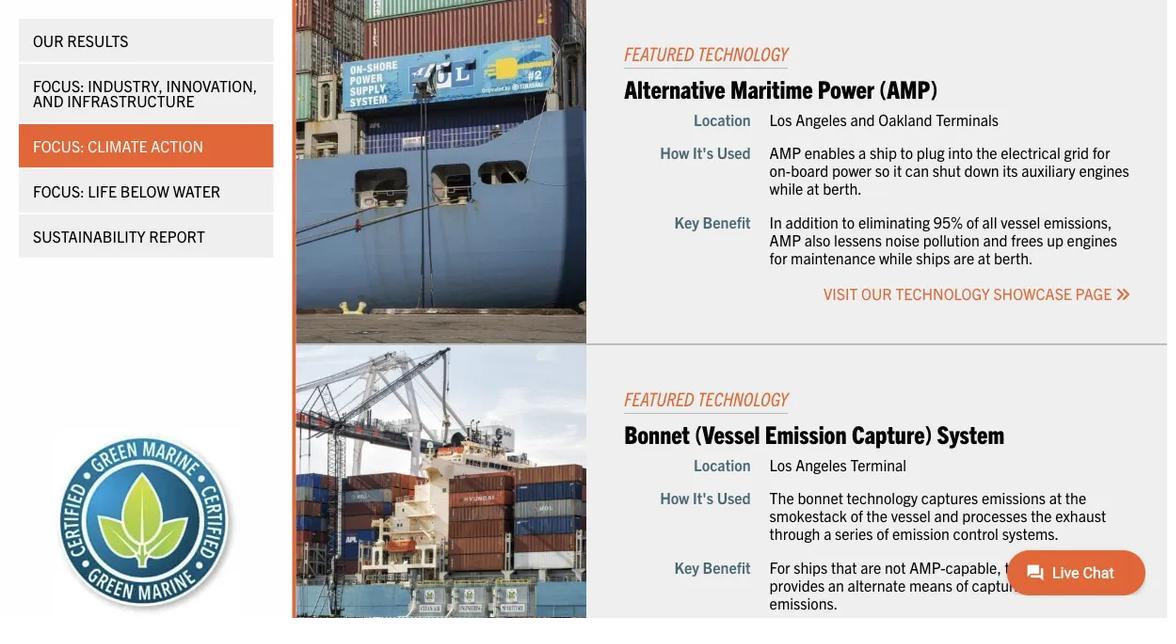 Task type: locate. For each thing, give the bounding box(es) containing it.
benefit
[[703, 212, 751, 231], [703, 558, 751, 577]]

0 vertical spatial how it's used
[[660, 143, 751, 162]]

2 vertical spatial focus:
[[33, 182, 84, 201]]

are up visit our technology showcase page
[[954, 248, 975, 267]]

0 vertical spatial at
[[807, 179, 820, 198]]

2 horizontal spatial at
[[1050, 489, 1063, 508]]

emissions,
[[1045, 212, 1113, 231]]

angeles up the enables
[[796, 110, 848, 129]]

1 vertical spatial focus:
[[33, 137, 84, 155]]

how down alternative
[[660, 143, 690, 162]]

key for alternative maritime power (amp)
[[675, 212, 700, 231]]

emissions.
[[770, 594, 838, 613]]

angeles
[[796, 110, 848, 129], [796, 456, 848, 474]]

0 vertical spatial focus:
[[33, 76, 84, 95]]

at up addition
[[807, 179, 820, 198]]

eliminating
[[859, 212, 931, 231]]

engines right up
[[1068, 230, 1118, 249]]

used for alternative maritime power (amp)
[[717, 143, 751, 162]]

processes
[[963, 507, 1028, 526]]

its
[[1003, 161, 1019, 180]]

1 horizontal spatial while
[[880, 248, 913, 267]]

1 horizontal spatial at
[[978, 248, 991, 267]]

1 vertical spatial featured
[[625, 387, 695, 410]]

engines inside the in addition to eliminating 95% of all vessel emissions, amp also lessens noise pollution and frees up engines for maintenance while ships are at berth.
[[1068, 230, 1118, 249]]

for
[[1093, 143, 1111, 162], [770, 248, 788, 267]]

vessel inside the bonnet technology captures emissions at the smokestack of the vessel and processes the exhaust through a series of emission control systems.
[[892, 507, 931, 526]]

0 horizontal spatial for
[[770, 248, 788, 267]]

los angeles and oakland terminals
[[770, 110, 999, 129]]

0 vertical spatial it's
[[693, 143, 714, 162]]

board
[[791, 161, 829, 180]]

1 vertical spatial to
[[843, 212, 855, 231]]

a left the ship
[[859, 143, 867, 162]]

(vessel
[[695, 418, 761, 449]]

1 benefit from the top
[[703, 212, 751, 231]]

focus: down the our
[[33, 76, 84, 95]]

0 vertical spatial berth.
[[823, 179, 863, 198]]

0 vertical spatial featured
[[625, 41, 695, 64]]

0 vertical spatial los
[[770, 110, 793, 129]]

angeles for bonnet (vessel emission capture) system
[[796, 456, 848, 474]]

and left frees
[[984, 230, 1008, 249]]

ships
[[917, 248, 951, 267], [794, 558, 828, 577]]

featured
[[625, 41, 695, 64], [625, 387, 695, 410]]

1 vertical spatial key
[[675, 558, 700, 577]]

1 vertical spatial at
[[978, 248, 991, 267]]

1 los from the top
[[770, 110, 793, 129]]

it's for bonnet (vessel emission capture) system
[[693, 489, 714, 508]]

0 horizontal spatial while
[[770, 179, 804, 198]]

1 angeles from the top
[[796, 110, 848, 129]]

0 vertical spatial how
[[660, 143, 690, 162]]

0 horizontal spatial a
[[824, 525, 832, 544]]

focus: inside 'link'
[[33, 182, 84, 201]]

the inside amp enables a ship to plug into the electrical grid for on-board power so it can shut down its auxiliary engines while at berth.
[[977, 143, 998, 162]]

report
[[149, 227, 205, 246]]

1 vertical spatial how it's used
[[660, 489, 751, 508]]

engines right auxiliary
[[1080, 161, 1130, 180]]

for right grid
[[1093, 143, 1111, 162]]

2 los from the top
[[770, 456, 793, 474]]

vessel up not
[[892, 507, 931, 526]]

our results link
[[19, 19, 273, 62]]

1 vertical spatial location
[[694, 456, 751, 474]]

0 vertical spatial used
[[717, 143, 751, 162]]

while
[[770, 179, 804, 198], [880, 248, 913, 267]]

focus: climate action
[[33, 137, 204, 155]]

1 it's from the top
[[693, 143, 714, 162]]

1 vertical spatial vessel
[[892, 507, 931, 526]]

key
[[675, 212, 700, 231], [675, 558, 700, 577]]

1 horizontal spatial a
[[859, 143, 867, 162]]

for ships that are not amp-capable, this system provides an alternate means of capturing vessel emissions.
[[770, 558, 1078, 613]]

grid
[[1065, 143, 1090, 162]]

1 vertical spatial berth.
[[995, 248, 1034, 267]]

the
[[770, 489, 795, 508]]

1 horizontal spatial for
[[1093, 143, 1111, 162]]

1 vertical spatial benefit
[[703, 558, 751, 577]]

our results
[[33, 31, 129, 50]]

of right bonnet
[[851, 507, 864, 526]]

berth. inside amp enables a ship to plug into the electrical grid for on-board power so it can shut down its auxiliary engines while at berth.
[[823, 179, 863, 198]]

sustainability report link
[[19, 215, 273, 258]]

key for bonnet (vessel emission capture) system
[[675, 558, 700, 577]]

technology
[[847, 489, 918, 508]]

electrical
[[1002, 143, 1061, 162]]

0 vertical spatial benefit
[[703, 212, 751, 231]]

focus: life below water
[[33, 182, 221, 201]]

location down (vessel
[[694, 456, 751, 474]]

2 how from the top
[[660, 489, 690, 508]]

system
[[1033, 558, 1078, 577]]

0 vertical spatial a
[[859, 143, 867, 162]]

used
[[717, 143, 751, 162], [717, 489, 751, 508]]

not
[[885, 558, 907, 577]]

0 vertical spatial amp
[[770, 143, 802, 162]]

0 vertical spatial and
[[851, 110, 876, 129]]

emission
[[766, 418, 847, 449]]

2 vertical spatial at
[[1050, 489, 1063, 508]]

at inside amp enables a ship to plug into the electrical grid for on-board power so it can shut down its auxiliary engines while at berth.
[[807, 179, 820, 198]]

berth. for and
[[995, 248, 1034, 267]]

are left not
[[861, 558, 882, 577]]

3 focus: from the top
[[33, 182, 84, 201]]

2 vertical spatial and
[[935, 507, 959, 526]]

vessel right this
[[1038, 576, 1078, 595]]

all
[[983, 212, 998, 231]]

1 vertical spatial engines
[[1068, 230, 1118, 249]]

1 amp from the top
[[770, 143, 802, 162]]

benefit for alternative maritime power (amp)
[[703, 212, 751, 231]]

sustainability report
[[33, 227, 205, 246]]

location down alternative
[[694, 110, 751, 129]]

1 vertical spatial key benefit
[[675, 558, 751, 577]]

0 horizontal spatial at
[[807, 179, 820, 198]]

used left the
[[717, 489, 751, 508]]

key benefit for alternative maritime power (amp)
[[675, 212, 751, 231]]

featured for alternative
[[625, 41, 695, 64]]

1 vertical spatial how
[[660, 489, 690, 508]]

0 vertical spatial angeles
[[796, 110, 848, 129]]

how it's used for bonnet (vessel emission capture) system
[[660, 489, 751, 508]]

a
[[859, 143, 867, 162], [824, 525, 832, 544]]

and left processes
[[935, 507, 959, 526]]

1 vertical spatial are
[[861, 558, 882, 577]]

key benefit left 'in'
[[675, 212, 751, 231]]

and down the power
[[851, 110, 876, 129]]

technology up maritime
[[698, 41, 789, 64]]

0 vertical spatial key benefit
[[675, 212, 751, 231]]

0 horizontal spatial ships
[[794, 558, 828, 577]]

2 benefit from the top
[[703, 558, 751, 577]]

at inside the in addition to eliminating 95% of all vessel emissions, amp also lessens noise pollution and frees up engines for maintenance while ships are at berth.
[[978, 248, 991, 267]]

solid image
[[1116, 287, 1131, 302]]

1 key from the top
[[675, 212, 700, 231]]

benefit left 'in'
[[703, 212, 751, 231]]

95%
[[934, 212, 964, 231]]

1 vertical spatial a
[[824, 525, 832, 544]]

2 vertical spatial technology
[[698, 387, 789, 410]]

2 featured from the top
[[625, 387, 695, 410]]

location
[[694, 110, 751, 129], [694, 456, 751, 474]]

amp left 'also'
[[770, 230, 802, 249]]

2 angeles from the top
[[796, 456, 848, 474]]

to right 'also'
[[843, 212, 855, 231]]

focus: left the life
[[33, 182, 84, 201]]

noise
[[886, 230, 920, 249]]

how it's used down alternative
[[660, 143, 751, 162]]

1 featured from the top
[[625, 41, 695, 64]]

1 vertical spatial it's
[[693, 489, 714, 508]]

technology down the in addition to eliminating 95% of all vessel emissions, amp also lessens noise pollution and frees up engines for maintenance while ships are at berth.
[[896, 284, 991, 303]]

a left series
[[824, 525, 832, 544]]

2 focus: from the top
[[33, 137, 84, 155]]

1 vertical spatial los
[[770, 456, 793, 474]]

1 horizontal spatial and
[[935, 507, 959, 526]]

1 how it's used from the top
[[660, 143, 751, 162]]

0 vertical spatial ships
[[917, 248, 951, 267]]

technology inside featured technology alternative maritime power (amp)
[[698, 41, 789, 64]]

it's down alternative
[[693, 143, 714, 162]]

2 key from the top
[[675, 558, 700, 577]]

0 vertical spatial while
[[770, 179, 804, 198]]

1 focus: from the top
[[33, 76, 84, 95]]

are
[[954, 248, 975, 267], [861, 558, 882, 577]]

location for alternative maritime power (amp)
[[694, 110, 751, 129]]

technology inside featured technology bonnet (vessel emission capture) system
[[698, 387, 789, 410]]

1 vertical spatial for
[[770, 248, 788, 267]]

1 horizontal spatial are
[[954, 248, 975, 267]]

ships right for
[[794, 558, 828, 577]]

1 vertical spatial amp
[[770, 230, 802, 249]]

of right series
[[877, 525, 890, 544]]

key benefit left for
[[675, 558, 751, 577]]

technology up (vessel
[[698, 387, 789, 410]]

2 amp from the top
[[770, 230, 802, 249]]

and
[[33, 91, 64, 110]]

los up the
[[770, 456, 793, 474]]

angeles up bonnet
[[796, 456, 848, 474]]

1 horizontal spatial berth.
[[995, 248, 1034, 267]]

maintenance
[[791, 248, 876, 267]]

amp left the enables
[[770, 143, 802, 162]]

while up 'in'
[[770, 179, 804, 198]]

at inside the bonnet technology captures emissions at the smokestack of the vessel and processes the exhaust through a series of emission control systems.
[[1050, 489, 1063, 508]]

featured up alternative
[[625, 41, 695, 64]]

los down maritime
[[770, 110, 793, 129]]

los
[[770, 110, 793, 129], [770, 456, 793, 474]]

focus: down and
[[33, 137, 84, 155]]

featured inside featured technology alternative maritime power (amp)
[[625, 41, 695, 64]]

key left 'in'
[[675, 212, 700, 231]]

smokestack
[[770, 507, 848, 526]]

technology for power
[[698, 41, 789, 64]]

2 horizontal spatial and
[[984, 230, 1008, 249]]

1 horizontal spatial ships
[[917, 248, 951, 267]]

0 vertical spatial vessel
[[1001, 212, 1041, 231]]

bonnet
[[625, 418, 690, 449]]

at for are
[[978, 248, 991, 267]]

to
[[901, 143, 914, 162], [843, 212, 855, 231]]

1 location from the top
[[694, 110, 751, 129]]

0 vertical spatial for
[[1093, 143, 1111, 162]]

vessel
[[1001, 212, 1041, 231], [892, 507, 931, 526], [1038, 576, 1078, 595]]

of right means
[[957, 576, 969, 595]]

results
[[67, 31, 129, 50]]

while inside amp enables a ship to plug into the electrical grid for on-board power so it can shut down its auxiliary engines while at berth.
[[770, 179, 804, 198]]

0 horizontal spatial berth.
[[823, 179, 863, 198]]

at
[[807, 179, 820, 198], [978, 248, 991, 267], [1050, 489, 1063, 508]]

how
[[660, 143, 690, 162], [660, 489, 690, 508]]

berth. up showcase
[[995, 248, 1034, 267]]

used left on-
[[717, 143, 751, 162]]

benefit for bonnet (vessel emission capture) system
[[703, 558, 751, 577]]

0 vertical spatial are
[[954, 248, 975, 267]]

of inside for ships that are not amp-capable, this system provides an alternate means of capturing vessel emissions.
[[957, 576, 969, 595]]

how down bonnet
[[660, 489, 690, 508]]

featured technology alternative maritime power (amp)
[[625, 41, 938, 103]]

at down all
[[978, 248, 991, 267]]

that
[[832, 558, 858, 577]]

0 horizontal spatial are
[[861, 558, 882, 577]]

it's down (vessel
[[693, 489, 714, 508]]

1 horizontal spatial to
[[901, 143, 914, 162]]

the left exhaust
[[1031, 507, 1053, 526]]

1 vertical spatial angeles
[[796, 456, 848, 474]]

vessel right all
[[1001, 212, 1041, 231]]

while down the eliminating
[[880, 248, 913, 267]]

key left for
[[675, 558, 700, 577]]

1 how from the top
[[660, 143, 690, 162]]

0 vertical spatial key
[[675, 212, 700, 231]]

1 vertical spatial used
[[717, 489, 751, 508]]

0 vertical spatial location
[[694, 110, 751, 129]]

2 location from the top
[[694, 456, 751, 474]]

an
[[829, 576, 845, 595]]

emission
[[893, 525, 950, 544]]

below
[[120, 182, 170, 201]]

for inside the in addition to eliminating 95% of all vessel emissions, amp also lessens noise pollution and frees up engines for maintenance while ships are at berth.
[[770, 248, 788, 267]]

focus: for focus: industry, innovation, and infrastructure
[[33, 76, 84, 95]]

location for bonnet (vessel emission capture) system
[[694, 456, 751, 474]]

to inside the in addition to eliminating 95% of all vessel emissions, amp also lessens noise pollution and frees up engines for maintenance while ships are at berth.
[[843, 212, 855, 231]]

terminal
[[851, 456, 907, 474]]

how it's used down (vessel
[[660, 489, 751, 508]]

1 used from the top
[[717, 143, 751, 162]]

1 vertical spatial ships
[[794, 558, 828, 577]]

berth. down the enables
[[823, 179, 863, 198]]

focus:
[[33, 76, 84, 95], [33, 137, 84, 155], [33, 182, 84, 201]]

the right into
[[977, 143, 998, 162]]

to right the ship
[[901, 143, 914, 162]]

2 it's from the top
[[693, 489, 714, 508]]

1 key benefit from the top
[[675, 212, 751, 231]]

1 vertical spatial and
[[984, 230, 1008, 249]]

amp
[[770, 143, 802, 162], [770, 230, 802, 249]]

0 horizontal spatial to
[[843, 212, 855, 231]]

benefit left for
[[703, 558, 751, 577]]

2 used from the top
[[717, 489, 751, 508]]

focus: climate action link
[[19, 124, 273, 168]]

of left all
[[967, 212, 979, 231]]

2 how it's used from the top
[[660, 489, 751, 508]]

engines
[[1080, 161, 1130, 180], [1068, 230, 1118, 249]]

key benefit
[[675, 212, 751, 231], [675, 558, 751, 577]]

ship
[[870, 143, 898, 162]]

for down 'in'
[[770, 248, 788, 267]]

featured up bonnet
[[625, 387, 695, 410]]

and
[[851, 110, 876, 129], [984, 230, 1008, 249], [935, 507, 959, 526]]

featured inside featured technology bonnet (vessel emission capture) system
[[625, 387, 695, 410]]

at right emissions
[[1050, 489, 1063, 508]]

focus: inside the focus: industry, innovation, and infrastructure
[[33, 76, 84, 95]]

our
[[862, 284, 893, 303]]

berth. inside the in addition to eliminating 95% of all vessel emissions, amp also lessens noise pollution and frees up engines for maintenance while ships are at berth.
[[995, 248, 1034, 267]]

it's
[[693, 143, 714, 162], [693, 489, 714, 508]]

berth.
[[823, 179, 863, 198], [995, 248, 1034, 267]]

0 vertical spatial to
[[901, 143, 914, 162]]

0 vertical spatial engines
[[1080, 161, 1130, 180]]

of inside the in addition to eliminating 95% of all vessel emissions, amp also lessens noise pollution and frees up engines for maintenance while ships are at berth.
[[967, 212, 979, 231]]

1 vertical spatial while
[[880, 248, 913, 267]]

ships down 95%
[[917, 248, 951, 267]]

2 key benefit from the top
[[675, 558, 751, 577]]

the
[[977, 143, 998, 162], [1066, 489, 1087, 508], [867, 507, 888, 526], [1031, 507, 1053, 526]]

page
[[1076, 284, 1113, 303]]

0 vertical spatial technology
[[698, 41, 789, 64]]

2 vertical spatial vessel
[[1038, 576, 1078, 595]]



Task type: vqa. For each thing, say whether or not it's contained in the screenshot.
FOCUS: CLIMATE ACTION
yes



Task type: describe. For each thing, give the bounding box(es) containing it.
so
[[876, 161, 890, 180]]

through
[[770, 525, 821, 544]]

while inside the in addition to eliminating 95% of all vessel emissions, amp also lessens noise pollution and frees up engines for maintenance while ships are at berth.
[[880, 248, 913, 267]]

it's for alternative maritime power (amp)
[[693, 143, 714, 162]]

provides
[[770, 576, 825, 595]]

action
[[151, 137, 204, 155]]

amp enables a ship to plug into the electrical grid for on-board power so it can shut down its auxiliary engines while at berth.
[[770, 143, 1130, 198]]

key benefit for bonnet (vessel emission capture) system
[[675, 558, 751, 577]]

series
[[836, 525, 874, 544]]

in addition to eliminating 95% of all vessel emissions, amp also lessens noise pollution and frees up engines for maintenance while ships are at berth.
[[770, 212, 1118, 267]]

technology for emission
[[698, 387, 789, 410]]

terminals
[[936, 110, 999, 129]]

at for while
[[807, 179, 820, 198]]

focus: life below water link
[[19, 170, 273, 213]]

innovation,
[[166, 76, 257, 95]]

pollution
[[924, 230, 980, 249]]

capable,
[[946, 558, 1002, 577]]

ships inside for ships that are not amp-capable, this system provides an alternate means of capturing vessel emissions.
[[794, 558, 828, 577]]

shut
[[933, 161, 962, 180]]

are inside for ships that are not amp-capable, this system provides an alternate means of capturing vessel emissions.
[[861, 558, 882, 577]]

climate
[[88, 137, 148, 155]]

emissions
[[982, 489, 1046, 508]]

sustainability
[[33, 227, 146, 246]]

alternative
[[625, 72, 726, 103]]

featured for bonnet
[[625, 387, 695, 410]]

los for alternative maritime power (amp)
[[770, 110, 793, 129]]

systems.
[[1003, 525, 1060, 544]]

amp inside the in addition to eliminating 95% of all vessel emissions, amp also lessens noise pollution and frees up engines for maintenance while ships are at berth.
[[770, 230, 802, 249]]

plug
[[917, 143, 945, 162]]

for
[[770, 558, 791, 577]]

for inside amp enables a ship to plug into the electrical grid for on-board power so it can shut down its auxiliary engines while at berth.
[[1093, 143, 1111, 162]]

alternate
[[848, 576, 906, 595]]

maritime
[[731, 72, 813, 103]]

a inside amp enables a ship to plug into the electrical grid for on-board power so it can shut down its auxiliary engines while at berth.
[[859, 143, 867, 162]]

and inside the bonnet technology captures emissions at the smokestack of the vessel and processes the exhaust through a series of emission control systems.
[[935, 507, 959, 526]]

system
[[938, 418, 1005, 449]]

frees
[[1012, 230, 1044, 249]]

berth. for so
[[823, 179, 863, 198]]

focus: industry, innovation, and infrastructure
[[33, 76, 257, 110]]

into
[[949, 143, 974, 162]]

showcase
[[994, 284, 1073, 303]]

the left the emission
[[867, 507, 888, 526]]

angeles for alternative maritime power (amp)
[[796, 110, 848, 129]]

visit
[[824, 284, 858, 303]]

bonnet
[[798, 489, 844, 508]]

focus: for focus: life below water
[[33, 182, 84, 201]]

industry,
[[88, 76, 163, 95]]

oakland
[[879, 110, 933, 129]]

los for bonnet (vessel emission capture) system
[[770, 456, 793, 474]]

vessel inside the in addition to eliminating 95% of all vessel emissions, amp also lessens noise pollution and frees up engines for maintenance while ships are at berth.
[[1001, 212, 1041, 231]]

on-
[[770, 161, 791, 180]]

(amp)
[[880, 72, 938, 103]]

our
[[33, 31, 64, 50]]

how for bonnet (vessel emission capture) system
[[660, 489, 690, 508]]

amp-
[[910, 558, 946, 577]]

and inside the in addition to eliminating 95% of all vessel emissions, amp also lessens noise pollution and frees up engines for maintenance while ships are at berth.
[[984, 230, 1008, 249]]

capturing
[[973, 576, 1035, 595]]

power
[[818, 72, 875, 103]]

it
[[894, 161, 902, 180]]

means
[[910, 576, 953, 595]]

enables
[[805, 143, 856, 162]]

how for alternative maritime power (amp)
[[660, 143, 690, 162]]

the bonnet technology captures emissions at the smokestack of the vessel and processes the exhaust through a series of emission control systems.
[[770, 489, 1107, 544]]

can
[[906, 161, 930, 180]]

focus: for focus: climate action
[[33, 137, 84, 155]]

up
[[1047, 230, 1064, 249]]

lessens
[[835, 230, 882, 249]]

captures
[[922, 489, 979, 508]]

a inside the bonnet technology captures emissions at the smokestack of the vessel and processes the exhaust through a series of emission control systems.
[[824, 525, 832, 544]]

engines inside amp enables a ship to plug into the electrical grid for on-board power so it can shut down its auxiliary engines while at berth.
[[1080, 161, 1130, 180]]

this
[[1006, 558, 1029, 577]]

addition
[[786, 212, 839, 231]]

capture)
[[852, 418, 933, 449]]

focus: industry, innovation, and infrastructure link
[[19, 64, 273, 122]]

ships inside the in addition to eliminating 95% of all vessel emissions, amp also lessens noise pollution and frees up engines for maintenance while ships are at berth.
[[917, 248, 951, 267]]

infrastructure
[[67, 91, 194, 110]]

are inside the in addition to eliminating 95% of all vessel emissions, amp also lessens noise pollution and frees up engines for maintenance while ships are at berth.
[[954, 248, 975, 267]]

visit our technology showcase page link
[[824, 284, 1131, 303]]

water
[[173, 182, 221, 201]]

visit our technology showcase page
[[824, 284, 1116, 303]]

exhaust
[[1056, 507, 1107, 526]]

down
[[965, 161, 1000, 180]]

life
[[88, 182, 117, 201]]

los angeles terminal
[[770, 456, 907, 474]]

auxiliary
[[1022, 161, 1076, 180]]

also
[[805, 230, 831, 249]]

in
[[770, 212, 783, 231]]

control
[[954, 525, 999, 544]]

how it's used for alternative maritime power (amp)
[[660, 143, 751, 162]]

featured technology bonnet (vessel emission capture) system
[[625, 387, 1005, 449]]

used for bonnet (vessel emission capture) system
[[717, 489, 751, 508]]

the right emissions
[[1066, 489, 1087, 508]]

power
[[833, 161, 872, 180]]

to inside amp enables a ship to plug into the electrical grid for on-board power so it can shut down its auxiliary engines while at berth.
[[901, 143, 914, 162]]

amp inside amp enables a ship to plug into the electrical grid for on-board power so it can shut down its auxiliary engines while at berth.
[[770, 143, 802, 162]]

0 horizontal spatial and
[[851, 110, 876, 129]]

vessel inside for ships that are not amp-capable, this system provides an alternate means of capturing vessel emissions.
[[1038, 576, 1078, 595]]

1 vertical spatial technology
[[896, 284, 991, 303]]



